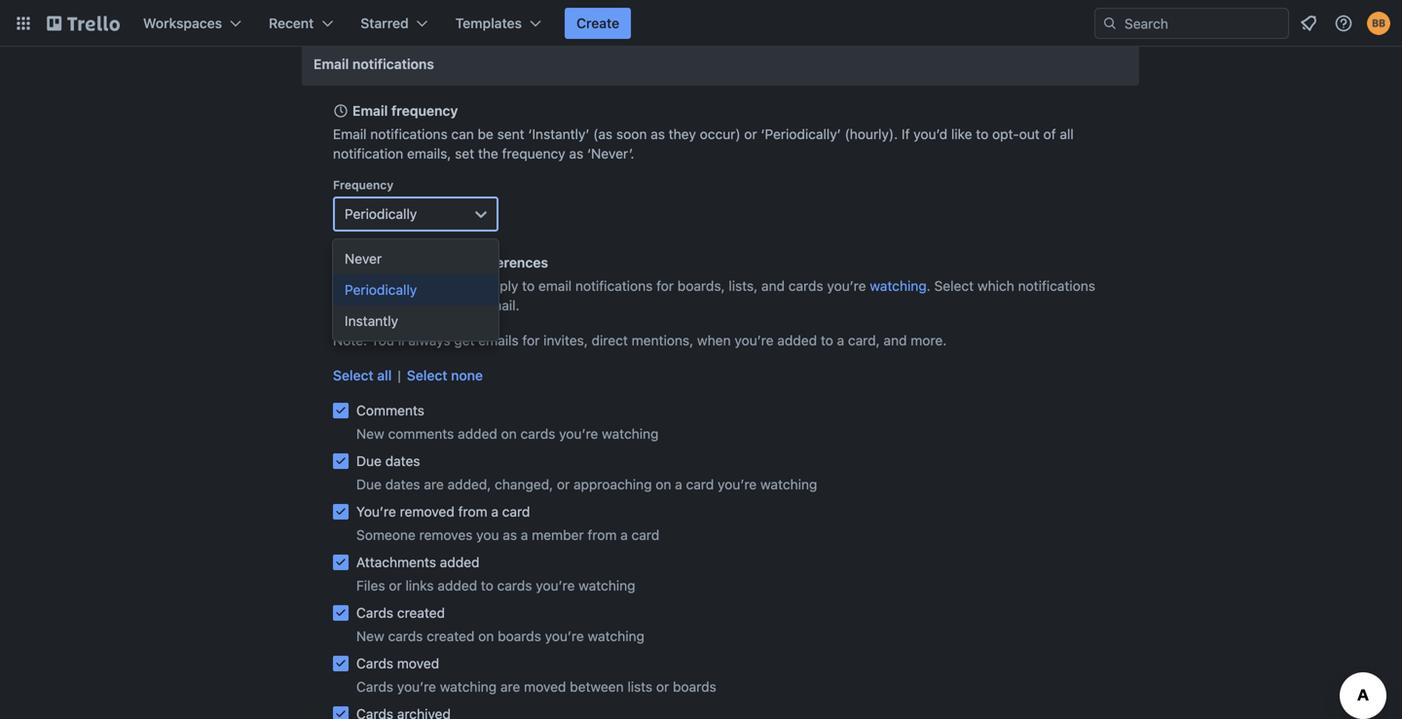 Task type: describe. For each thing, give the bounding box(es) containing it.
new for new cards created on boards you're watching
[[357, 629, 385, 645]]

boards,
[[678, 278, 725, 294]]

1 vertical spatial and
[[884, 333, 907, 349]]

cards you're watching are moved between lists or boards
[[357, 679, 717, 695]]

comments
[[357, 403, 425, 419]]

1 horizontal spatial moved
[[524, 679, 566, 695]]

frequency
[[333, 178, 394, 192]]

attachments
[[357, 555, 436, 571]]

1 vertical spatial all
[[377, 368, 392, 384]]

to left email
[[522, 278, 535, 294]]

be
[[478, 126, 494, 142]]

Search field
[[1118, 9, 1289, 38]]

like inside email notifications can be sent 'instantly' (as soon as they occur) or 'periodically' (hourly). if you'd like to opt-out of all notification emails, set the frequency as 'never'.
[[952, 126, 973, 142]]

invites,
[[544, 333, 588, 349]]

the
[[478, 146, 499, 162]]

soon
[[617, 126, 647, 142]]

recent
[[269, 15, 314, 31]]

instantly
[[345, 313, 398, 329]]

opt-
[[993, 126, 1020, 142]]

someone removes you as a member from a card
[[357, 527, 660, 544]]

workspaces
[[143, 15, 222, 31]]

a down approaching
[[621, 527, 628, 544]]

watching link
[[870, 278, 927, 294]]

1 horizontal spatial from
[[588, 527, 617, 544]]

new comments added on cards you're watching
[[357, 426, 659, 442]]

2 horizontal spatial card
[[686, 477, 714, 493]]

more.
[[911, 333, 947, 349]]

1 vertical spatial created
[[427, 629, 475, 645]]

'never'.
[[587, 146, 635, 162]]

new cards created on boards you're watching
[[357, 629, 645, 645]]

to down "you"
[[481, 578, 494, 594]]

a up "you"
[[491, 504, 499, 520]]

you'd inside email notifications can be sent 'instantly' (as soon as they occur) or 'periodically' (hourly). if you'd like to opt-out of all notification emails, set the frequency as 'never'.
[[914, 126, 948, 142]]

(hourly).
[[845, 126, 898, 142]]

cards for cards
[[357, 656, 394, 672]]

mentions,
[[632, 333, 694, 349]]

comments
[[388, 426, 454, 442]]

3 cards from the top
[[357, 679, 394, 695]]

note:
[[333, 333, 367, 349]]

direct
[[592, 333, 628, 349]]

email notifications can be sent 'instantly' (as soon as they occur) or 'periodically' (hourly). if you'd like to opt-out of all notification emails, set the frequency as 'never'.
[[333, 126, 1074, 162]]

email
[[539, 278, 572, 294]]

someone
[[357, 527, 416, 544]]

create
[[577, 15, 620, 31]]

added left card,
[[778, 333, 817, 349]]

you're removed from a card
[[357, 504, 530, 520]]

email for email notifications
[[314, 56, 349, 72]]

0 horizontal spatial card
[[502, 504, 530, 520]]

1 horizontal spatial preferences
[[469, 255, 548, 271]]

you'll
[[371, 333, 405, 349]]

a left "member"
[[521, 527, 528, 544]]

they
[[669, 126, 696, 142]]

or right lists
[[656, 679, 669, 695]]

0 vertical spatial as
[[651, 126, 665, 142]]

dates for due dates
[[385, 453, 420, 469]]

due for due dates
[[357, 453, 382, 469]]

card,
[[848, 333, 880, 349]]

starred button
[[349, 8, 440, 39]]

these preferences only apply to email notifications for boards, lists, and cards you're watching
[[333, 278, 927, 294]]

due dates
[[357, 453, 420, 469]]

a left card,
[[837, 333, 845, 349]]

links
[[406, 578, 434, 594]]

bob builder (bobbuilder40) image
[[1368, 12, 1391, 35]]

attachments added
[[357, 555, 480, 571]]

files or links added to cards you're watching
[[357, 578, 636, 594]]

1 vertical spatial preferences
[[375, 278, 451, 294]]

search image
[[1103, 16, 1118, 31]]

on for cards
[[501, 426, 517, 442]]

between
[[570, 679, 624, 695]]

lists
[[628, 679, 653, 695]]

primary element
[[0, 0, 1403, 47]]

via
[[461, 298, 479, 314]]

can
[[451, 126, 474, 142]]

set
[[455, 146, 474, 162]]

to left card,
[[821, 333, 834, 349]]

email for email frequency
[[353, 103, 388, 119]]

cards down cards created
[[388, 629, 423, 645]]

0 horizontal spatial moved
[[397, 656, 439, 672]]

email notifications
[[314, 56, 434, 72]]

notification inside email notifications can be sent 'instantly' (as soon as they occur) or 'periodically' (hourly). if you'd like to opt-out of all notification emails, set the frequency as 'never'.
[[333, 146, 404, 162]]

email frequency
[[353, 103, 458, 119]]

0 horizontal spatial boards
[[498, 629, 541, 645]]

select inside . select which notifications you'd like to receive via email.
[[935, 278, 974, 294]]

get
[[454, 333, 475, 349]]

always
[[409, 333, 451, 349]]

1 vertical spatial as
[[569, 146, 584, 162]]

0 horizontal spatial frequency
[[391, 103, 458, 119]]

receive
[[412, 298, 457, 314]]

cards up changed,
[[521, 426, 556, 442]]

2 horizontal spatial on
[[656, 477, 672, 493]]

email for email notification preferences
[[353, 255, 388, 271]]

occur)
[[700, 126, 741, 142]]

cards moved
[[357, 656, 439, 672]]

none
[[451, 368, 483, 384]]

cards created
[[357, 605, 445, 621]]

|
[[398, 368, 401, 384]]



Task type: locate. For each thing, give the bounding box(es) containing it.
1 vertical spatial are
[[501, 679, 520, 695]]

card down approaching
[[632, 527, 660, 544]]

1 horizontal spatial you'd
[[914, 126, 948, 142]]

dates for due dates are added, changed, or approaching on a card you're watching
[[385, 477, 420, 493]]

email
[[314, 56, 349, 72], [353, 103, 388, 119], [333, 126, 367, 142], [353, 255, 388, 271]]

0 horizontal spatial from
[[458, 504, 488, 520]]

you're
[[357, 504, 396, 520]]

create button
[[565, 8, 631, 39]]

email inside email notifications can be sent 'instantly' (as soon as they occur) or 'periodically' (hourly). if you'd like to opt-out of all notification emails, set the frequency as 'never'.
[[333, 126, 367, 142]]

0 vertical spatial dates
[[385, 453, 420, 469]]

0 horizontal spatial you'd
[[333, 298, 367, 314]]

0 vertical spatial cards
[[357, 605, 394, 621]]

1 horizontal spatial and
[[884, 333, 907, 349]]

note: you'll always get emails for invites, direct mentions, when you're added to a card, and more.
[[333, 333, 947, 349]]

2 vertical spatial as
[[503, 527, 517, 544]]

dates down comments
[[385, 453, 420, 469]]

(as
[[593, 126, 613, 142]]

you'd right if
[[914, 126, 948, 142]]

notifications right which
[[1018, 278, 1096, 294]]

frequency inside email notifications can be sent 'instantly' (as soon as they occur) or 'periodically' (hourly). if you'd like to opt-out of all notification emails, set the frequency as 'never'.
[[502, 146, 566, 162]]

preferences
[[469, 255, 548, 271], [375, 278, 451, 294]]

files
[[357, 578, 385, 594]]

to inside . select which notifications you'd like to receive via email.
[[396, 298, 408, 314]]

email down email notifications
[[353, 103, 388, 119]]

as down 'instantly'
[[569, 146, 584, 162]]

notification
[[333, 146, 404, 162], [391, 255, 466, 271]]

you'd
[[914, 126, 948, 142], [333, 298, 367, 314]]

like inside . select which notifications you'd like to receive via email.
[[371, 298, 392, 314]]

of
[[1044, 126, 1056, 142]]

removes
[[419, 527, 473, 544]]

card right approaching
[[686, 477, 714, 493]]

to inside email notifications can be sent 'instantly' (as soon as they occur) or 'periodically' (hourly). if you'd like to opt-out of all notification emails, set the frequency as 'never'.
[[976, 126, 989, 142]]

added up added,
[[458, 426, 498, 442]]

0 vertical spatial like
[[952, 126, 973, 142]]

on down files or links added to cards you're watching
[[478, 629, 494, 645]]

0 horizontal spatial and
[[762, 278, 785, 294]]

added right links
[[438, 578, 477, 594]]

created down cards created
[[427, 629, 475, 645]]

on for boards
[[478, 629, 494, 645]]

email down recent dropdown button
[[314, 56, 349, 72]]

0 vertical spatial preferences
[[469, 255, 548, 271]]

on right approaching
[[656, 477, 672, 493]]

2 vertical spatial card
[[632, 527, 660, 544]]

or right the occur)
[[745, 126, 758, 142]]

for
[[657, 278, 674, 294], [523, 333, 540, 349]]

1 periodically from the top
[[345, 206, 417, 222]]

1 vertical spatial boards
[[673, 679, 717, 695]]

0 horizontal spatial select
[[333, 368, 374, 384]]

1 horizontal spatial frequency
[[502, 146, 566, 162]]

0 vertical spatial due
[[357, 453, 382, 469]]

if
[[902, 126, 910, 142]]

0 vertical spatial periodically
[[345, 206, 417, 222]]

added
[[778, 333, 817, 349], [458, 426, 498, 442], [440, 555, 480, 571], [438, 578, 477, 594]]

0 horizontal spatial all
[[377, 368, 392, 384]]

moved left 'between'
[[524, 679, 566, 695]]

1 vertical spatial on
[[656, 477, 672, 493]]

moved
[[397, 656, 439, 672], [524, 679, 566, 695]]

all
[[1060, 126, 1074, 142], [377, 368, 392, 384]]

select
[[935, 278, 974, 294], [333, 368, 374, 384], [407, 368, 448, 384]]

open information menu image
[[1334, 14, 1354, 33]]

2 horizontal spatial as
[[651, 126, 665, 142]]

1 vertical spatial notification
[[391, 255, 466, 271]]

0 vertical spatial and
[[762, 278, 785, 294]]

1 vertical spatial dates
[[385, 477, 420, 493]]

1 horizontal spatial on
[[501, 426, 517, 442]]

0 vertical spatial boards
[[498, 629, 541, 645]]

notification up the frequency
[[333, 146, 404, 162]]

1 vertical spatial you'd
[[333, 298, 367, 314]]

a
[[837, 333, 845, 349], [675, 477, 683, 493], [491, 504, 499, 520], [521, 527, 528, 544], [621, 527, 628, 544]]

notifications inside . select which notifications you'd like to receive via email.
[[1018, 278, 1096, 294]]

are down 'new cards created on boards you're watching'
[[501, 679, 520, 695]]

never
[[345, 251, 382, 267]]

0 vertical spatial from
[[458, 504, 488, 520]]

1 vertical spatial frequency
[[502, 146, 566, 162]]

notifications inside email notifications can be sent 'instantly' (as soon as they occur) or 'periodically' (hourly). if you'd like to opt-out of all notification emails, set the frequency as 'never'.
[[370, 126, 448, 142]]

0 vertical spatial are
[[424, 477, 444, 493]]

email notification preferences
[[353, 255, 548, 271]]

for right emails
[[523, 333, 540, 349]]

lists,
[[729, 278, 758, 294]]

from right "member"
[[588, 527, 617, 544]]

these
[[333, 278, 372, 294]]

0 vertical spatial for
[[657, 278, 674, 294]]

templates button
[[444, 8, 553, 39]]

cards for new
[[357, 605, 394, 621]]

select down note:
[[333, 368, 374, 384]]

starred
[[361, 15, 409, 31]]

periodically up instantly
[[345, 282, 417, 298]]

you're
[[827, 278, 867, 294], [735, 333, 774, 349], [559, 426, 598, 442], [718, 477, 757, 493], [536, 578, 575, 594], [545, 629, 584, 645], [397, 679, 436, 695]]

boards right lists
[[673, 679, 717, 695]]

'periodically'
[[761, 126, 841, 142]]

only
[[454, 278, 481, 294]]

1 vertical spatial for
[[523, 333, 540, 349]]

2 vertical spatial cards
[[357, 679, 394, 695]]

frequency
[[391, 103, 458, 119], [502, 146, 566, 162]]

2 horizontal spatial select
[[935, 278, 974, 294]]

1 vertical spatial cards
[[357, 656, 394, 672]]

1 horizontal spatial select
[[407, 368, 448, 384]]

due dates are added, changed, or approaching on a card you're watching
[[357, 477, 818, 493]]

from down added,
[[458, 504, 488, 520]]

1 vertical spatial like
[[371, 298, 392, 314]]

to
[[976, 126, 989, 142], [522, 278, 535, 294], [396, 298, 408, 314], [821, 333, 834, 349], [481, 578, 494, 594]]

watching
[[870, 278, 927, 294], [602, 426, 659, 442], [761, 477, 818, 493], [579, 578, 636, 594], [588, 629, 645, 645], [440, 679, 497, 695]]

a right approaching
[[675, 477, 683, 493]]

frequency down sent
[[502, 146, 566, 162]]

and right lists,
[[762, 278, 785, 294]]

1 horizontal spatial boards
[[673, 679, 717, 695]]

as left they
[[651, 126, 665, 142]]

due
[[357, 453, 382, 469], [357, 477, 382, 493]]

cards
[[789, 278, 824, 294], [521, 426, 556, 442], [497, 578, 532, 594], [388, 629, 423, 645]]

approaching
[[574, 477, 652, 493]]

0 vertical spatial frequency
[[391, 103, 458, 119]]

preferences up apply
[[469, 255, 548, 271]]

all right of
[[1060, 126, 1074, 142]]

card up someone removes you as a member from a card at bottom
[[502, 504, 530, 520]]

new
[[357, 426, 385, 442], [357, 629, 385, 645]]

new down comments
[[357, 426, 385, 442]]

removed
[[400, 504, 455, 520]]

added down removes on the left
[[440, 555, 480, 571]]

emails,
[[407, 146, 451, 162]]

1 vertical spatial card
[[502, 504, 530, 520]]

are up removed
[[424, 477, 444, 493]]

you'd down these
[[333, 298, 367, 314]]

to left opt-
[[976, 126, 989, 142]]

2 cards from the top
[[357, 656, 394, 672]]

0 vertical spatial on
[[501, 426, 517, 442]]

added,
[[448, 477, 491, 493]]

like left opt-
[[952, 126, 973, 142]]

0 horizontal spatial are
[[424, 477, 444, 493]]

created down links
[[397, 605, 445, 621]]

cards down someone removes you as a member from a card at bottom
[[497, 578, 532, 594]]

1 horizontal spatial as
[[569, 146, 584, 162]]

periodically
[[345, 206, 417, 222], [345, 282, 417, 298]]

2 dates from the top
[[385, 477, 420, 493]]

preferences up receive
[[375, 278, 451, 294]]

due for due dates are added, changed, or approaching on a card you're watching
[[357, 477, 382, 493]]

you'd inside . select which notifications you'd like to receive via email.
[[333, 298, 367, 314]]

0 horizontal spatial as
[[503, 527, 517, 544]]

0 vertical spatial created
[[397, 605, 445, 621]]

1 vertical spatial from
[[588, 527, 617, 544]]

2 new from the top
[[357, 629, 385, 645]]

back to home image
[[47, 8, 120, 39]]

select right |
[[407, 368, 448, 384]]

email up these
[[353, 255, 388, 271]]

select right .
[[935, 278, 974, 294]]

out
[[1020, 126, 1040, 142]]

card
[[686, 477, 714, 493], [502, 504, 530, 520], [632, 527, 660, 544]]

on up changed,
[[501, 426, 517, 442]]

apply
[[484, 278, 519, 294]]

cards down cards created
[[357, 656, 394, 672]]

new down cards created
[[357, 629, 385, 645]]

changed,
[[495, 477, 553, 493]]

notifications up direct
[[576, 278, 653, 294]]

email for email notifications can be sent 'instantly' (as soon as they occur) or 'periodically' (hourly). if you'd like to opt-out of all notification emails, set the frequency as 'never'.
[[333, 126, 367, 142]]

and right card,
[[884, 333, 907, 349]]

all inside email notifications can be sent 'instantly' (as soon as they occur) or 'periodically' (hourly). if you'd like to opt-out of all notification emails, set the frequency as 'never'.
[[1060, 126, 1074, 142]]

cards down files
[[357, 605, 394, 621]]

1 cards from the top
[[357, 605, 394, 621]]

. select which notifications you'd like to receive via email.
[[333, 278, 1096, 314]]

2 periodically from the top
[[345, 282, 417, 298]]

2 vertical spatial on
[[478, 629, 494, 645]]

which
[[978, 278, 1015, 294]]

.
[[927, 278, 931, 294]]

or inside email notifications can be sent 'instantly' (as soon as they occur) or 'periodically' (hourly). if you'd like to opt-out of all notification emails, set the frequency as 'never'.
[[745, 126, 758, 142]]

0 vertical spatial all
[[1060, 126, 1074, 142]]

emails
[[479, 333, 519, 349]]

for left boards,
[[657, 278, 674, 294]]

dates down due dates
[[385, 477, 420, 493]]

1 horizontal spatial all
[[1060, 126, 1074, 142]]

or down 'attachments'
[[389, 578, 402, 594]]

or right changed,
[[557, 477, 570, 493]]

are
[[424, 477, 444, 493], [501, 679, 520, 695]]

select all | select none
[[333, 368, 483, 384]]

1 dates from the top
[[385, 453, 420, 469]]

moved down cards created
[[397, 656, 439, 672]]

2 due from the top
[[357, 477, 382, 493]]

you
[[477, 527, 499, 544]]

select all button
[[333, 366, 392, 386]]

as right "you"
[[503, 527, 517, 544]]

1 horizontal spatial card
[[632, 527, 660, 544]]

periodically down the frequency
[[345, 206, 417, 222]]

like down these
[[371, 298, 392, 314]]

1 horizontal spatial for
[[657, 278, 674, 294]]

0 horizontal spatial preferences
[[375, 278, 451, 294]]

1 vertical spatial moved
[[524, 679, 566, 695]]

select none button
[[407, 366, 483, 386]]

new for new comments added on cards you're watching
[[357, 426, 385, 442]]

notifications down starred dropdown button
[[353, 56, 434, 72]]

0 horizontal spatial on
[[478, 629, 494, 645]]

member
[[532, 527, 584, 544]]

0 vertical spatial notification
[[333, 146, 404, 162]]

0 horizontal spatial like
[[371, 298, 392, 314]]

1 vertical spatial new
[[357, 629, 385, 645]]

when
[[697, 333, 731, 349]]

0 vertical spatial moved
[[397, 656, 439, 672]]

notification up receive
[[391, 255, 466, 271]]

email.
[[483, 298, 520, 314]]

notifications down email frequency on the top left
[[370, 126, 448, 142]]

sent
[[497, 126, 525, 142]]

0 notifications image
[[1297, 12, 1321, 35]]

0 horizontal spatial for
[[523, 333, 540, 349]]

notifications
[[353, 56, 434, 72], [370, 126, 448, 142], [576, 278, 653, 294], [1018, 278, 1096, 294]]

0 vertical spatial new
[[357, 426, 385, 442]]

dates
[[385, 453, 420, 469], [385, 477, 420, 493]]

email up the frequency
[[333, 126, 367, 142]]

templates
[[456, 15, 522, 31]]

1 vertical spatial due
[[357, 477, 382, 493]]

and
[[762, 278, 785, 294], [884, 333, 907, 349]]

recent button
[[257, 8, 345, 39]]

to left receive
[[396, 298, 408, 314]]

cards right lists,
[[789, 278, 824, 294]]

0 vertical spatial you'd
[[914, 126, 948, 142]]

1 vertical spatial periodically
[[345, 282, 417, 298]]

on
[[501, 426, 517, 442], [656, 477, 672, 493], [478, 629, 494, 645]]

1 due from the top
[[357, 453, 382, 469]]

all left |
[[377, 368, 392, 384]]

1 horizontal spatial like
[[952, 126, 973, 142]]

boards up cards you're watching are moved between lists or boards
[[498, 629, 541, 645]]

0 vertical spatial card
[[686, 477, 714, 493]]

'instantly'
[[528, 126, 590, 142]]

cards down cards moved at the bottom left of page
[[357, 679, 394, 695]]

1 horizontal spatial are
[[501, 679, 520, 695]]

1 new from the top
[[357, 426, 385, 442]]

workspaces button
[[131, 8, 253, 39]]

frequency up "emails,"
[[391, 103, 458, 119]]



Task type: vqa. For each thing, say whether or not it's contained in the screenshot.
focused
no



